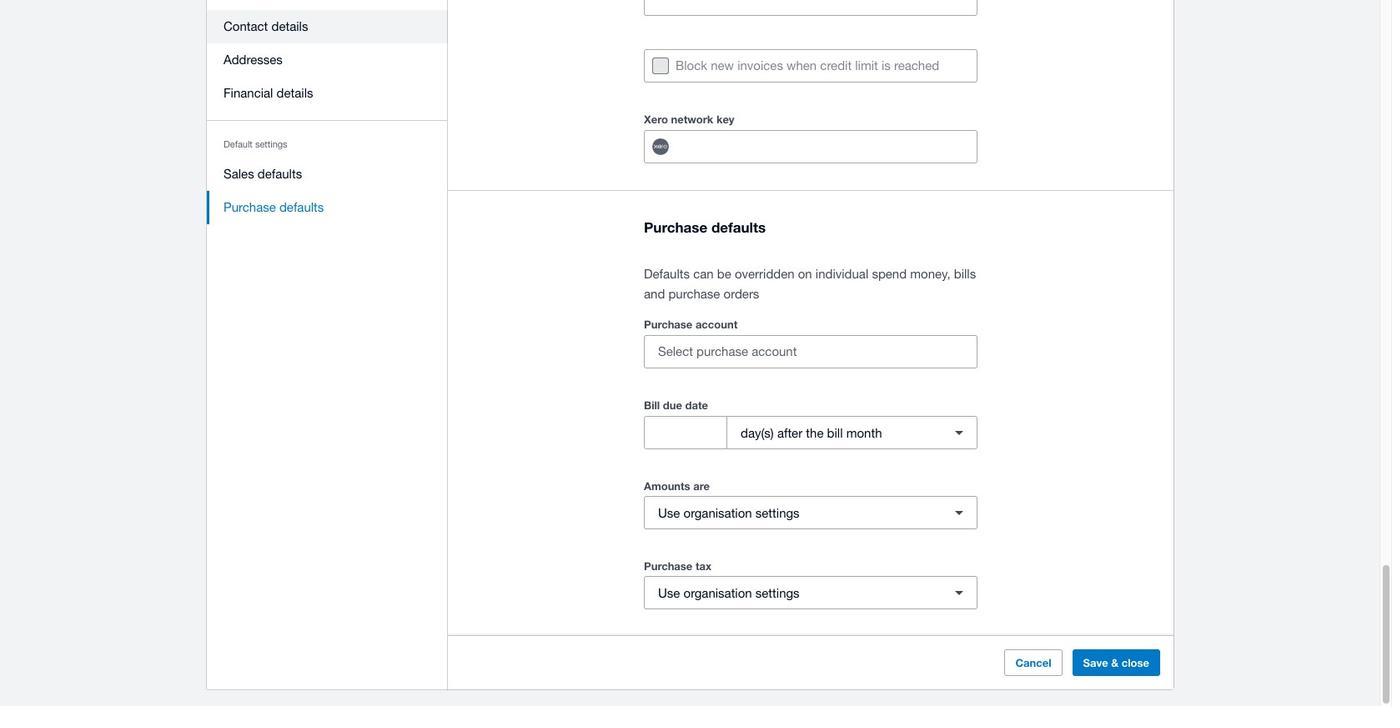 Task type: vqa. For each thing, say whether or not it's contained in the screenshot.
Manage menu toggle icon
no



Task type: describe. For each thing, give the bounding box(es) containing it.
on
[[798, 267, 813, 281]]

date
[[686, 399, 709, 412]]

key
[[717, 113, 735, 126]]

Purchase account field
[[645, 336, 977, 368]]

details for contact details
[[272, 19, 308, 33]]

network
[[671, 113, 714, 126]]

default
[[224, 139, 253, 149]]

xero network key
[[644, 113, 735, 126]]

addresses
[[224, 53, 283, 67]]

tax
[[696, 560, 712, 573]]

day(s) after the bill month button
[[727, 417, 978, 450]]

Xero network key field
[[684, 131, 977, 163]]

purchase left tax
[[644, 560, 693, 573]]

contact details
[[224, 19, 308, 33]]

save
[[1084, 657, 1109, 670]]

bill
[[644, 399, 660, 412]]

organisation for are
[[684, 506, 752, 520]]

purchase account
[[644, 318, 738, 331]]

sales defaults
[[224, 167, 302, 181]]

settings for purchase tax
[[756, 586, 800, 601]]

use for amounts
[[658, 506, 681, 520]]

bill
[[828, 426, 843, 440]]

save & close
[[1084, 657, 1150, 670]]

close
[[1122, 657, 1150, 670]]

when
[[787, 58, 817, 73]]

bill due date group
[[644, 417, 978, 450]]

day(s) after the bill month
[[741, 426, 883, 440]]

financial
[[224, 86, 273, 100]]

purchase tax
[[644, 560, 712, 573]]

amounts
[[644, 480, 691, 493]]

account
[[696, 318, 738, 331]]

money,
[[911, 267, 951, 281]]

after
[[778, 426, 803, 440]]

purchase down and
[[644, 318, 693, 331]]

1 vertical spatial purchase defaults
[[644, 219, 766, 236]]

month
[[847, 426, 883, 440]]

is
[[882, 58, 891, 73]]

individual
[[816, 267, 869, 281]]

be
[[718, 267, 732, 281]]

limit
[[856, 58, 879, 73]]

purchase defaults link
[[207, 191, 448, 225]]

Credit limit amount number field
[[645, 0, 977, 15]]

use organisation settings button for amounts are
[[644, 497, 978, 530]]

are
[[694, 480, 710, 493]]

can
[[694, 267, 714, 281]]

bill due date
[[644, 399, 709, 412]]

settings inside menu
[[255, 139, 288, 149]]

block
[[676, 58, 708, 73]]

use organisation settings for are
[[658, 506, 800, 520]]



Task type: locate. For each thing, give the bounding box(es) containing it.
1 horizontal spatial purchase defaults
[[644, 219, 766, 236]]

purchase
[[669, 287, 721, 301]]

2 vertical spatial defaults
[[712, 219, 766, 236]]

2 use organisation settings button from the top
[[644, 577, 978, 610]]

sales defaults link
[[207, 158, 448, 191]]

defaults
[[258, 167, 302, 181], [280, 200, 324, 214], [712, 219, 766, 236]]

due
[[663, 399, 683, 412]]

use organisation settings for tax
[[658, 586, 800, 601]]

1 vertical spatial details
[[277, 86, 313, 100]]

None number field
[[645, 417, 727, 449]]

save & close button
[[1073, 650, 1161, 677]]

1 vertical spatial organisation
[[684, 586, 752, 601]]

details
[[272, 19, 308, 33], [277, 86, 313, 100]]

and
[[644, 287, 665, 301]]

reached
[[895, 58, 940, 73]]

new
[[711, 58, 734, 73]]

details for financial details
[[277, 86, 313, 100]]

1 use organisation settings button from the top
[[644, 497, 978, 530]]

use organisation settings button for purchase tax
[[644, 577, 978, 610]]

menu containing contact details
[[207, 0, 448, 235]]

settings
[[255, 139, 288, 149], [756, 506, 800, 520], [756, 586, 800, 601]]

1 vertical spatial settings
[[756, 506, 800, 520]]

menu
[[207, 0, 448, 235]]

amounts are
[[644, 480, 710, 493]]

details down addresses link
[[277, 86, 313, 100]]

defaults for "sales defaults" link
[[258, 167, 302, 181]]

1 use organisation settings from the top
[[658, 506, 800, 520]]

0 vertical spatial organisation
[[684, 506, 752, 520]]

invoices
[[738, 58, 784, 73]]

the
[[806, 426, 824, 440]]

1 vertical spatial use organisation settings
[[658, 586, 800, 601]]

2 organisation from the top
[[684, 586, 752, 601]]

financial details link
[[207, 77, 448, 110]]

orders
[[724, 287, 760, 301]]

contact details link
[[207, 10, 448, 43]]

0 vertical spatial defaults
[[258, 167, 302, 181]]

sales
[[224, 167, 254, 181]]

settings for amounts are
[[756, 506, 800, 520]]

defaults
[[644, 267, 690, 281]]

use
[[658, 506, 681, 520], [658, 586, 681, 601]]

default settings
[[224, 139, 288, 149]]

spend
[[872, 267, 907, 281]]

0 vertical spatial details
[[272, 19, 308, 33]]

0 vertical spatial use organisation settings
[[658, 506, 800, 520]]

addresses link
[[207, 43, 448, 77]]

details right contact
[[272, 19, 308, 33]]

organisation down tax
[[684, 586, 752, 601]]

0 horizontal spatial purchase defaults
[[224, 200, 324, 214]]

organisation down the are at the bottom of the page
[[684, 506, 752, 520]]

use for purchase
[[658, 586, 681, 601]]

2 use from the top
[[658, 586, 681, 601]]

0 vertical spatial use
[[658, 506, 681, 520]]

defaults can be overridden on individual spend money, bills and purchase orders
[[644, 267, 977, 301]]

xero
[[644, 113, 668, 126]]

defaults for purchase defaults link
[[280, 200, 324, 214]]

details inside "link"
[[277, 86, 313, 100]]

0 vertical spatial use organisation settings button
[[644, 497, 978, 530]]

purchase down sales
[[224, 200, 276, 214]]

none number field inside bill due date group
[[645, 417, 727, 449]]

cancel button
[[1005, 650, 1063, 677]]

organisation for tax
[[684, 586, 752, 601]]

use down purchase tax
[[658, 586, 681, 601]]

purchase defaults
[[224, 200, 324, 214], [644, 219, 766, 236]]

use organisation settings down the are at the bottom of the page
[[658, 506, 800, 520]]

overridden
[[735, 267, 795, 281]]

contact
[[224, 19, 268, 33]]

day(s)
[[741, 426, 774, 440]]

1 organisation from the top
[[684, 506, 752, 520]]

use organisation settings button
[[644, 497, 978, 530], [644, 577, 978, 610]]

credit
[[821, 58, 852, 73]]

1 vertical spatial use organisation settings button
[[644, 577, 978, 610]]

purchase defaults down sales defaults
[[224, 200, 324, 214]]

2 use organisation settings from the top
[[658, 586, 800, 601]]

use organisation settings
[[658, 506, 800, 520], [658, 586, 800, 601]]

purchase up defaults
[[644, 219, 708, 236]]

defaults down "sales defaults" link
[[280, 200, 324, 214]]

0 vertical spatial settings
[[255, 139, 288, 149]]

cancel
[[1016, 657, 1052, 670]]

defaults up be
[[712, 219, 766, 236]]

block new invoices when credit limit is reached
[[676, 58, 940, 73]]

defaults down default settings
[[258, 167, 302, 181]]

financial details
[[224, 86, 313, 100]]

use down amounts
[[658, 506, 681, 520]]

purchase defaults up can
[[644, 219, 766, 236]]

&
[[1112, 657, 1119, 670]]

0 vertical spatial purchase defaults
[[224, 200, 324, 214]]

1 vertical spatial use
[[658, 586, 681, 601]]

1 use from the top
[[658, 506, 681, 520]]

1 vertical spatial defaults
[[280, 200, 324, 214]]

bills
[[955, 267, 977, 281]]

2 vertical spatial settings
[[756, 586, 800, 601]]

organisation
[[684, 506, 752, 520], [684, 586, 752, 601]]

purchase inside menu
[[224, 200, 276, 214]]

use organisation settings down tax
[[658, 586, 800, 601]]

purchase
[[224, 200, 276, 214], [644, 219, 708, 236], [644, 318, 693, 331], [644, 560, 693, 573]]



